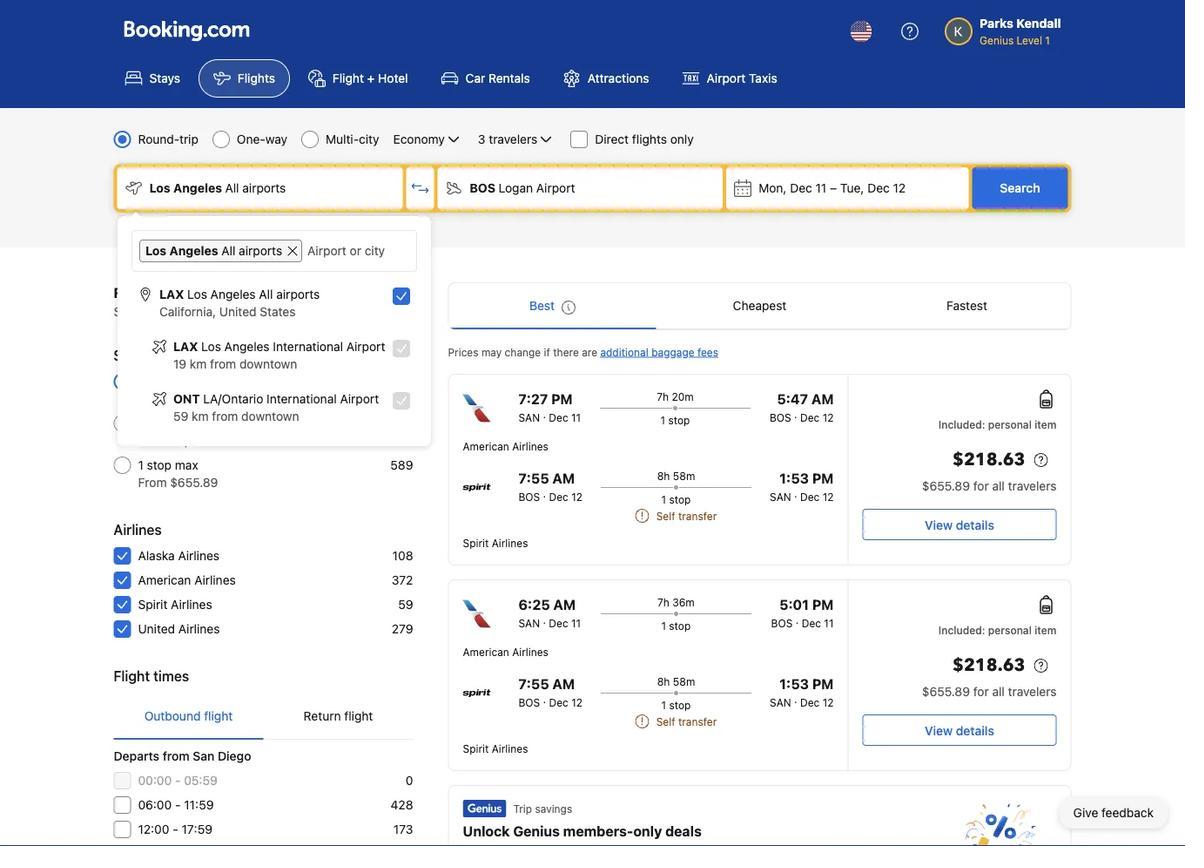 Task type: vqa. For each thing, say whether or not it's contained in the screenshot.
topmost The 7:55
yes



Task type: locate. For each thing, give the bounding box(es) containing it.
spirit airlines up 6:25
[[463, 537, 528, 549]]

1 vertical spatial for
[[974, 684, 990, 699]]

2 vertical spatial travelers
[[1009, 684, 1057, 699]]

1 vertical spatial only
[[175, 416, 199, 430]]

58m
[[673, 470, 696, 482], [673, 675, 696, 688]]

1 self from the top
[[657, 510, 676, 522]]

0 horizontal spatial 687
[[165, 305, 187, 319]]

0 vertical spatial american
[[463, 440, 510, 452]]

12:00
[[138, 822, 169, 837]]

11 inside 7:27 pm san . dec 11
[[572, 411, 581, 424]]

all up states
[[259, 287, 273, 302]]

2 view details button from the top
[[863, 715, 1057, 746]]

genius down trip savings in the bottom left of the page
[[514, 823, 560, 840]]

american airlines for 6:25
[[463, 646, 549, 658]]

pm right 7:27
[[552, 391, 573, 407]]

1 vertical spatial from
[[138, 434, 167, 448]]

1 vertical spatial all
[[222, 244, 236, 258]]

included: personal item for am
[[939, 418, 1057, 430]]

travelers for 5:01 pm
[[1009, 684, 1057, 699]]

2 item from the top
[[1035, 624, 1057, 636]]

+
[[367, 71, 375, 85]]

spirit up united airlines
[[138, 597, 168, 612]]

best image
[[562, 301, 576, 315]]

1 vertical spatial item
[[1035, 624, 1057, 636]]

airports up states
[[276, 287, 320, 302]]

7:55 am bos . dec 12 down 7:27 pm san . dec 11
[[519, 470, 583, 503]]

1 $655.89 for all travelers from the top
[[923, 479, 1057, 493]]

-
[[175, 773, 181, 788], [175, 798, 181, 812], [173, 822, 178, 837]]

angeles down lax los angeles all airports california, united states on the left top
[[225, 339, 270, 354]]

0 vertical spatial travelers
[[489, 132, 538, 146]]

2 7h from the top
[[658, 596, 670, 608]]

km right 19
[[190, 357, 207, 371]]

1 7:55 from the top
[[519, 470, 550, 487]]

0 vertical spatial self
[[657, 510, 676, 522]]

from up 'la/ontario'
[[210, 357, 236, 371]]

2 self from the top
[[657, 715, 676, 728]]

1 vertical spatial 7:55
[[519, 676, 550, 692]]

1 vertical spatial 8h 58m
[[658, 675, 696, 688]]

. inside 7:27 pm san . dec 11
[[543, 408, 546, 420]]

1 view details button from the top
[[863, 509, 1057, 540]]

1 vertical spatial american airlines
[[138, 573, 236, 587]]

1:53 down 5:01 pm bos . dec 11
[[780, 676, 810, 692]]

flight inside outbound flight button
[[204, 709, 233, 723]]

from up 1 stop max from $655.89
[[138, 434, 167, 448]]

11 for 7:27 pm
[[572, 411, 581, 424]]

km
[[190, 357, 207, 371], [192, 409, 209, 424]]

1 included: personal item from the top
[[939, 418, 1057, 430]]

direct down from $655.89
[[138, 416, 172, 430]]

2 $218.63 from the top
[[953, 654, 1026, 678]]

0 vertical spatial 59
[[173, 409, 188, 424]]

genius inside parks kendall genius level 1
[[980, 34, 1014, 46]]

2 7:55 am bos . dec 12 from the top
[[519, 676, 583, 708]]

dec
[[791, 181, 813, 195], [868, 181, 890, 195], [549, 411, 569, 424], [801, 411, 820, 424], [549, 491, 569, 503], [801, 491, 820, 503], [549, 617, 569, 629], [802, 617, 822, 629], [549, 696, 569, 708], [801, 696, 820, 708]]

0 vertical spatial details
[[957, 518, 995, 532]]

2 vertical spatial spirit
[[463, 742, 489, 755]]

los angeles all airports up lax los angeles all airports california, united states on the left top
[[146, 244, 282, 258]]

2 self transfer from the top
[[657, 715, 717, 728]]

.
[[543, 408, 546, 420], [795, 408, 798, 420], [543, 487, 546, 499], [795, 487, 798, 499], [543, 613, 546, 626], [796, 613, 799, 626], [543, 693, 546, 705], [795, 693, 798, 705]]

dec inside 5:47 am bos . dec 12
[[801, 411, 820, 424]]

0 vertical spatial tab list
[[449, 283, 1071, 330]]

angeles inside lax los angeles international airport 19 km from downtown
[[225, 339, 270, 354]]

11 inside 6:25 am san . dec 11
[[572, 617, 581, 629]]

173
[[394, 822, 413, 837]]

11 inside 5:01 pm bos . dec 11
[[825, 617, 834, 629]]

american airlines down the alaska airlines
[[138, 573, 236, 587]]

downtown up ont la/ontario international airport 59 km from downtown on the left of the page
[[240, 357, 297, 371]]

0 vertical spatial 7h
[[657, 390, 669, 403]]

1 vertical spatial 687
[[391, 374, 413, 389]]

3
[[478, 132, 486, 146]]

details for pm
[[957, 723, 995, 738]]

flight for flight + hotel
[[333, 71, 364, 85]]

airlines up 6:25
[[492, 537, 528, 549]]

2 vertical spatial from
[[138, 475, 167, 490]]

0 vertical spatial all
[[993, 479, 1005, 493]]

flight left +
[[333, 71, 364, 85]]

1 all from the top
[[993, 479, 1005, 493]]

0 vertical spatial km
[[190, 357, 207, 371]]

2 8h from the top
[[658, 675, 670, 688]]

item for 5:47 am
[[1035, 418, 1057, 430]]

if
[[544, 346, 551, 358]]

7h left 36m
[[658, 596, 670, 608]]

states
[[260, 305, 296, 319]]

lax up 19
[[173, 339, 198, 354]]

united
[[219, 305, 257, 319], [138, 622, 175, 636]]

12
[[894, 181, 906, 195], [823, 411, 834, 424], [572, 491, 583, 503], [823, 491, 834, 503], [572, 696, 583, 708], [823, 696, 834, 708]]

1 vertical spatial 58m
[[673, 675, 696, 688]]

2 1:53 from the top
[[780, 676, 810, 692]]

$218.63 region
[[863, 446, 1057, 478], [863, 652, 1057, 683]]

flight inside the return flight "button"
[[345, 709, 373, 723]]

flight + hotel
[[333, 71, 408, 85]]

pm down 5:47 am bos . dec 12
[[813, 470, 834, 487]]

1 horizontal spatial flight
[[345, 709, 373, 723]]

bos inside 5:47 am bos . dec 12
[[770, 411, 792, 424]]

airports up lax los angeles all airports california, united states on the left top
[[239, 244, 282, 258]]

59
[[173, 409, 188, 424], [398, 597, 413, 612]]

from left "ont"
[[138, 392, 167, 406]]

spirit for 6:25
[[463, 742, 489, 755]]

0 vertical spatial 687
[[165, 305, 187, 319]]

0 vertical spatial all
[[225, 181, 239, 195]]

2 $218.63 region from the top
[[863, 652, 1057, 683]]

8h down 7h 20m
[[658, 470, 670, 482]]

0 vertical spatial 7:55
[[519, 470, 550, 487]]

05:59
[[184, 773, 218, 788]]

1 personal from the top
[[989, 418, 1033, 430]]

angeles down trip in the top left of the page
[[173, 181, 222, 195]]

am right 6:25
[[554, 596, 576, 613]]

. down 7:27 pm san . dec 11
[[543, 487, 546, 499]]

1:53 pm san . dec 12
[[770, 470, 834, 503], [770, 676, 834, 708]]

1 vertical spatial personal
[[989, 624, 1033, 636]]

0 vertical spatial direct
[[595, 132, 629, 146]]

way
[[266, 132, 288, 146]]

58m down 20m
[[673, 470, 696, 482]]

8h 58m down 7h 36m
[[658, 675, 696, 688]]

1 vertical spatial los angeles all airports
[[146, 244, 282, 258]]

0 horizontal spatial direct
[[138, 416, 172, 430]]

2 1:53 pm san . dec 12 from the top
[[770, 676, 834, 708]]

only right flights
[[671, 132, 694, 146]]

all inside lax los angeles all airports california, united states
[[259, 287, 273, 302]]

1 vertical spatial 1:53 pm san . dec 12
[[770, 676, 834, 708]]

. down 7:27
[[543, 408, 546, 420]]

2 included: from the top
[[939, 624, 986, 636]]

1 vertical spatial $218.63 region
[[863, 652, 1057, 683]]

1:53 down 5:47 am bos . dec 12
[[780, 470, 810, 487]]

1 horizontal spatial direct
[[595, 132, 629, 146]]

2 all from the top
[[993, 684, 1005, 699]]

589
[[391, 458, 413, 472]]

12 inside popup button
[[894, 181, 906, 195]]

0 vertical spatial 1:53
[[780, 470, 810, 487]]

spirit right 108
[[463, 537, 489, 549]]

2 personal from the top
[[989, 624, 1033, 636]]

trip
[[514, 803, 533, 815]]

1 self transfer from the top
[[657, 510, 717, 522]]

one-
[[237, 132, 266, 146]]

travelers
[[489, 132, 538, 146], [1009, 479, 1057, 493], [1009, 684, 1057, 699]]

car rentals link
[[427, 59, 545, 98]]

0 vertical spatial personal
[[989, 418, 1033, 430]]

. inside 5:47 am bos . dec 12
[[795, 408, 798, 420]]

only left deals on the right bottom of the page
[[634, 823, 663, 840]]

2 $655.89 for all travelers from the top
[[923, 684, 1057, 699]]

1 vertical spatial tab list
[[114, 694, 413, 741]]

self transfer for 5:01 pm
[[657, 715, 717, 728]]

return
[[304, 709, 341, 723]]

0 vertical spatial downtown
[[240, 357, 297, 371]]

airport inside airport taxis link
[[707, 71, 746, 85]]

los down results
[[201, 339, 221, 354]]

los angeles all airports down trip in the top left of the page
[[149, 181, 286, 195]]

279
[[392, 622, 413, 636]]

1 included: from the top
[[939, 418, 986, 430]]

7h left 20m
[[657, 390, 669, 403]]

7:55 down 6:25 am san . dec 11
[[519, 676, 550, 692]]

1 vertical spatial $218.63
[[953, 654, 1026, 678]]

1 58m from the top
[[673, 470, 696, 482]]

0 vertical spatial united
[[219, 305, 257, 319]]

7:55
[[519, 470, 550, 487], [519, 676, 550, 692]]

- for 00:00
[[175, 773, 181, 788]]

angeles up "filters showing 687 results"
[[170, 244, 218, 258]]

372
[[392, 573, 413, 587]]

1 vertical spatial genius
[[514, 823, 560, 840]]

flight for flight times
[[114, 668, 150, 684]]

1 7h from the top
[[657, 390, 669, 403]]

2 from from the top
[[138, 434, 167, 448]]

tab list containing best
[[449, 283, 1071, 330]]

downtown down 'la/ontario'
[[242, 409, 299, 424]]

press enter to select airport, and then press spacebar to add another airport element
[[132, 279, 417, 432]]

airport
[[707, 71, 746, 85], [537, 181, 576, 195], [347, 339, 386, 354], [340, 392, 379, 406]]

view details
[[925, 518, 995, 532], [925, 723, 995, 738]]

1 vertical spatial international
[[267, 392, 337, 406]]

1 vertical spatial all
[[993, 684, 1005, 699]]

Airport or city text field
[[306, 240, 410, 262]]

may
[[482, 346, 502, 358]]

taxis
[[749, 71, 778, 85]]

view details for pm
[[925, 723, 995, 738]]

booking.com logo image
[[124, 20, 250, 41], [124, 20, 250, 41]]

1 1:53 from the top
[[780, 470, 810, 487]]

personal for pm
[[989, 624, 1033, 636]]

0 vertical spatial spirit airlines
[[463, 537, 528, 549]]

$218.63 region for pm
[[863, 652, 1057, 683]]

level
[[1017, 34, 1043, 46]]

flight
[[204, 709, 233, 723], [345, 709, 373, 723]]

1:53 for 5:01
[[780, 676, 810, 692]]

american airlines down 6:25
[[463, 646, 549, 658]]

1:53 pm san . dec 12 down 5:47 am bos . dec 12
[[770, 470, 834, 503]]

1 vertical spatial 7:55 am bos . dec 12
[[519, 676, 583, 708]]

0 vertical spatial 7:55 am bos . dec 12
[[519, 470, 583, 503]]

8h for am
[[658, 675, 670, 688]]

united left states
[[219, 305, 257, 319]]

0 vertical spatial $218.63
[[953, 448, 1026, 472]]

0 vertical spatial only
[[671, 132, 694, 146]]

1 vertical spatial self
[[657, 715, 676, 728]]

58m down 36m
[[673, 675, 696, 688]]

fastest
[[947, 298, 988, 313]]

1 8h from the top
[[658, 470, 670, 482]]

0 vertical spatial for
[[974, 479, 990, 493]]

11
[[816, 181, 827, 195], [572, 411, 581, 424], [572, 617, 581, 629], [825, 617, 834, 629]]

7:55 am bos . dec 12
[[519, 470, 583, 503], [519, 676, 583, 708]]

7:27
[[519, 391, 548, 407]]

0 vertical spatial genius
[[980, 34, 1014, 46]]

0 vertical spatial 8h 58m
[[658, 470, 696, 482]]

$655.89 for all travelers
[[923, 479, 1057, 493], [923, 684, 1057, 699]]

5:47
[[778, 391, 809, 407]]

flight for outbound flight
[[204, 709, 233, 723]]

flight right return
[[345, 709, 373, 723]]

1 flight from the left
[[204, 709, 233, 723]]

. down 6:25
[[543, 613, 546, 626]]

2 8h 58m from the top
[[658, 675, 696, 688]]

2 vertical spatial airports
[[276, 287, 320, 302]]

. down 6:25 am san . dec 11
[[543, 693, 546, 705]]

2 vertical spatial american airlines
[[463, 646, 549, 658]]

0 horizontal spatial genius
[[514, 823, 560, 840]]

spirit airlines up trip
[[463, 742, 528, 755]]

view
[[925, 518, 953, 532], [925, 723, 953, 738]]

departs from san diego
[[114, 749, 251, 763]]

am
[[812, 391, 834, 407], [553, 470, 575, 487], [554, 596, 576, 613], [553, 676, 575, 692]]

0 horizontal spatial only
[[175, 416, 199, 430]]

1:53 for 5:47
[[780, 470, 810, 487]]

genius image
[[463, 800, 507, 817], [463, 800, 507, 817], [960, 803, 1037, 846]]

spirit airlines for 6:25 am
[[463, 742, 528, 755]]

genius down parks
[[980, 34, 1014, 46]]

1 vertical spatial 8h
[[658, 675, 670, 688]]

california,
[[159, 305, 216, 319]]

spirit airlines up united airlines
[[138, 597, 212, 612]]

1 vertical spatial 59
[[398, 597, 413, 612]]

spirit
[[463, 537, 489, 549], [138, 597, 168, 612], [463, 742, 489, 755]]

outbound flight
[[144, 709, 233, 723]]

1 $218.63 region from the top
[[863, 446, 1057, 478]]

1 vertical spatial details
[[957, 723, 995, 738]]

flight left times
[[114, 668, 150, 684]]

departs
[[114, 749, 160, 763]]

all up lax los angeles all airports california, united states on the left top
[[222, 244, 236, 258]]

1 from from the top
[[138, 392, 167, 406]]

2 for from the top
[[974, 684, 990, 699]]

3 from from the top
[[138, 475, 167, 490]]

20m
[[672, 390, 694, 403]]

lax inside lax los angeles all airports california, united states
[[159, 287, 184, 302]]

0 vertical spatial $218.63 region
[[863, 446, 1057, 478]]

. down 5:01
[[796, 613, 799, 626]]

airports
[[243, 181, 286, 195], [239, 244, 282, 258], [276, 287, 320, 302]]

airports inside lax los angeles all airports california, united states
[[276, 287, 320, 302]]

direct left flights
[[595, 132, 629, 146]]

1 1:53 pm san . dec 12 from the top
[[770, 470, 834, 503]]

2 view from the top
[[925, 723, 953, 738]]

tab list
[[449, 283, 1071, 330], [114, 694, 413, 741]]

1 vertical spatial direct
[[138, 416, 172, 430]]

687 left results
[[165, 305, 187, 319]]

8h 58m down 7h 20m
[[658, 470, 696, 482]]

included:
[[939, 418, 986, 430], [939, 624, 986, 636]]

2 vertical spatial spirit airlines
[[463, 742, 528, 755]]

0 vertical spatial from
[[210, 357, 236, 371]]

11 for 6:25 am
[[572, 617, 581, 629]]

1:53 pm san . dec 12 down 5:01 pm bos . dec 11
[[770, 676, 834, 708]]

los inside lax los angeles international airport 19 km from downtown
[[201, 339, 221, 354]]

0 vertical spatial lax
[[159, 287, 184, 302]]

58m for 5:01 pm
[[673, 675, 696, 688]]

2 vertical spatial all
[[259, 287, 273, 302]]

direct inside "direct only from $2,543.40"
[[138, 416, 172, 430]]

1 view from the top
[[925, 518, 953, 532]]

all for am
[[993, 479, 1005, 493]]

tab list for departs from san diego
[[114, 694, 413, 741]]

diego
[[218, 749, 251, 763]]

2 flight from the left
[[345, 709, 373, 723]]

12 inside 5:47 am bos . dec 12
[[823, 411, 834, 424]]

1 view details from the top
[[925, 518, 995, 532]]

from down "direct only from $2,543.40"
[[138, 475, 167, 490]]

lax for california,
[[159, 287, 184, 302]]

tab list up the fees
[[449, 283, 1071, 330]]

flight inside 'link'
[[333, 71, 364, 85]]

687
[[165, 305, 187, 319], [391, 374, 413, 389]]

baggage
[[652, 346, 695, 358]]

international down states
[[273, 339, 343, 354]]

$2,543.40
[[170, 434, 229, 448]]

from up 00:00 - 05:59
[[163, 749, 190, 763]]

- left '11:59'
[[175, 798, 181, 812]]

pm
[[552, 391, 573, 407], [813, 470, 834, 487], [813, 596, 834, 613], [813, 676, 834, 692]]

1 horizontal spatial genius
[[980, 34, 1014, 46]]

2 vertical spatial only
[[634, 823, 663, 840]]

parks kendall genius level 1
[[980, 16, 1062, 46]]

attractions link
[[549, 59, 665, 98]]

. down '5:47'
[[795, 408, 798, 420]]

687 up 589
[[391, 374, 413, 389]]

1 for from the top
[[974, 479, 990, 493]]

pm right 5:01
[[813, 596, 834, 613]]

1 vertical spatial spirit
[[138, 597, 168, 612]]

0 vertical spatial flight
[[333, 71, 364, 85]]

los up california,
[[187, 287, 207, 302]]

am right '5:47'
[[812, 391, 834, 407]]

km inside lax los angeles international airport 19 km from downtown
[[190, 357, 207, 371]]

american for 7:27 pm
[[463, 440, 510, 452]]

united inside lax los angeles all airports california, united states
[[219, 305, 257, 319]]

attractions
[[588, 71, 650, 85]]

1 vertical spatial km
[[192, 409, 209, 424]]

0 horizontal spatial 59
[[173, 409, 188, 424]]

- left 17:59
[[173, 822, 178, 837]]

from inside "direct only from $2,543.40"
[[138, 434, 167, 448]]

from
[[210, 357, 236, 371], [212, 409, 238, 424], [163, 749, 190, 763]]

7h for pm
[[657, 390, 669, 403]]

0 vertical spatial self transfer
[[657, 510, 717, 522]]

1 vertical spatial 7h
[[658, 596, 670, 608]]

parks
[[980, 16, 1014, 30]]

0 vertical spatial -
[[175, 773, 181, 788]]

1 horizontal spatial 59
[[398, 597, 413, 612]]

$218.63 for am
[[953, 448, 1026, 472]]

tab list containing outbound flight
[[114, 694, 413, 741]]

cheapest
[[733, 298, 787, 313]]

1 vertical spatial view
[[925, 723, 953, 738]]

1 details from the top
[[957, 518, 995, 532]]

1 horizontal spatial flight
[[333, 71, 364, 85]]

1 vertical spatial included:
[[939, 624, 986, 636]]

1 $218.63 from the top
[[953, 448, 1026, 472]]

1 vertical spatial -
[[175, 798, 181, 812]]

$218.63 region for am
[[863, 446, 1057, 478]]

5:47 am bos . dec 12
[[770, 391, 834, 424]]

item
[[1035, 418, 1057, 430], [1035, 624, 1057, 636]]

km down "ont"
[[192, 409, 209, 424]]

travelers inside "popup button"
[[489, 132, 538, 146]]

1 transfer from the top
[[679, 510, 717, 522]]

2 view details from the top
[[925, 723, 995, 738]]

1 vertical spatial travelers
[[1009, 479, 1057, 493]]

- right 00:00
[[175, 773, 181, 788]]

$655.89
[[170, 392, 218, 406], [170, 475, 218, 490], [923, 479, 971, 493], [923, 684, 971, 699]]

angeles
[[173, 181, 222, 195], [170, 244, 218, 258], [211, 287, 256, 302], [225, 339, 270, 354]]

0 horizontal spatial tab list
[[114, 694, 413, 741]]

for
[[974, 479, 990, 493], [974, 684, 990, 699]]

self
[[657, 510, 676, 522], [657, 715, 676, 728]]

2 horizontal spatial only
[[671, 132, 694, 146]]

1 vertical spatial from
[[212, 409, 238, 424]]

best image
[[562, 301, 576, 315]]

0 vertical spatial included: personal item
[[939, 418, 1057, 430]]

1 vertical spatial self transfer
[[657, 715, 717, 728]]

2 transfer from the top
[[679, 715, 717, 728]]

2 details from the top
[[957, 723, 995, 738]]

1 item from the top
[[1035, 418, 1057, 430]]

bos
[[470, 181, 496, 195], [770, 411, 792, 424], [519, 491, 540, 503], [772, 617, 793, 629], [519, 696, 540, 708]]

2 58m from the top
[[673, 675, 696, 688]]

angeles inside lax los angeles all airports california, united states
[[211, 287, 256, 302]]

lax up california,
[[159, 287, 184, 302]]

1 stop
[[661, 414, 691, 426], [662, 493, 691, 505], [662, 620, 691, 632], [662, 699, 691, 711]]

0 vertical spatial spirit
[[463, 537, 489, 549]]

angeles up results
[[211, 287, 256, 302]]

0 vertical spatial airports
[[243, 181, 286, 195]]

self for pm
[[657, 510, 676, 522]]

airlines down 6:25 am san . dec 11
[[512, 646, 549, 658]]

8h down 7h 36m
[[658, 675, 670, 688]]

pm inside 5:01 pm bos . dec 11
[[813, 596, 834, 613]]

7:55 down 7:27 pm san . dec 11
[[519, 470, 550, 487]]

international down lax los angeles international airport 19 km from downtown
[[267, 392, 337, 406]]

airport taxis link
[[668, 59, 793, 98]]

59 down from $655.89
[[173, 409, 188, 424]]

pm down 5:01 pm bos . dec 11
[[813, 676, 834, 692]]

american airlines down 7:27
[[463, 440, 549, 452]]

filters
[[114, 285, 156, 301]]

2 7:55 from the top
[[519, 676, 550, 692]]

1 8h 58m from the top
[[658, 470, 696, 482]]

item for 5:01 pm
[[1035, 624, 1057, 636]]

0 vertical spatial american airlines
[[463, 440, 549, 452]]

7:55 am bos . dec 12 down 6:25 am san . dec 11
[[519, 676, 583, 708]]

1 7:55 am bos . dec 12 from the top
[[519, 470, 583, 503]]

all down one-
[[225, 181, 239, 195]]

0 horizontal spatial flight
[[114, 668, 150, 684]]

united up 'flight times'
[[138, 622, 175, 636]]

59 up 279
[[398, 597, 413, 612]]

0 vertical spatial 8h
[[658, 470, 670, 482]]

from down 'la/ontario'
[[212, 409, 238, 424]]

0 vertical spatial 58m
[[673, 470, 696, 482]]

flight up san
[[204, 709, 233, 723]]

airports down one-way
[[243, 181, 286, 195]]

2 included: personal item from the top
[[939, 624, 1057, 636]]

1:53 pm san . dec 12 for 5:01
[[770, 676, 834, 708]]

direct
[[595, 132, 629, 146], [138, 416, 172, 430]]

0 vertical spatial from
[[138, 392, 167, 406]]

0 horizontal spatial flight
[[204, 709, 233, 723]]

dec inside 5:01 pm bos . dec 11
[[802, 617, 822, 629]]

1 vertical spatial downtown
[[242, 409, 299, 424]]

included: personal item
[[939, 418, 1057, 430], [939, 624, 1057, 636]]

$218.63 for pm
[[953, 654, 1026, 678]]

lax inside lax los angeles international airport 19 km from downtown
[[173, 339, 198, 354]]

spirit up unlock
[[463, 742, 489, 755]]



Task type: describe. For each thing, give the bounding box(es) containing it.
direct only from $2,543.40
[[138, 416, 229, 448]]

flight + hotel link
[[294, 59, 423, 98]]

19
[[173, 357, 187, 371]]

san inside 6:25 am san . dec 11
[[519, 617, 540, 629]]

city
[[359, 132, 380, 146]]

lax los angeles international airport 19 km from downtown
[[173, 339, 386, 371]]

1 horizontal spatial only
[[634, 823, 663, 840]]

change
[[505, 346, 541, 358]]

for for 5:47 am
[[974, 479, 990, 493]]

spirit for 7:27
[[463, 537, 489, 549]]

am down 7:27 pm san . dec 11
[[553, 470, 575, 487]]

multi-
[[326, 132, 359, 146]]

stop inside 1 stop max from $655.89
[[147, 458, 172, 472]]

. down 5:47 am bos . dec 12
[[795, 487, 798, 499]]

from $655.89
[[138, 392, 218, 406]]

flights link
[[199, 59, 290, 98]]

trip
[[180, 132, 199, 146]]

self transfer for 5:47 am
[[657, 510, 717, 522]]

tab list for prices may change if there are
[[449, 283, 1071, 330]]

3 travelers
[[478, 132, 538, 146]]

airlines right alaska
[[178, 549, 220, 563]]

108
[[393, 549, 413, 563]]

international inside lax los angeles international airport 19 km from downtown
[[273, 339, 343, 354]]

trip savings
[[514, 803, 573, 815]]

5:01 pm bos . dec 11
[[772, 596, 834, 629]]

airlines up alaska
[[114, 522, 162, 538]]

3 travelers button
[[477, 129, 557, 150]]

7h for am
[[658, 596, 670, 608]]

downtown inside lax los angeles international airport 19 km from downtown
[[240, 357, 297, 371]]

00:00
[[138, 773, 172, 788]]

flight times
[[114, 668, 189, 684]]

8h 58m for am
[[658, 675, 696, 688]]

from inside lax los angeles international airport 19 km from downtown
[[210, 357, 236, 371]]

times
[[154, 668, 189, 684]]

american airlines for 7:27
[[463, 440, 549, 452]]

american for 6:25 am
[[463, 646, 510, 658]]

round-trip
[[138, 132, 199, 146]]

hotel
[[378, 71, 408, 85]]

1:53 pm san . dec 12 for 5:47
[[770, 470, 834, 503]]

airport inside ont la/ontario international airport 59 km from downtown
[[340, 392, 379, 406]]

lax los angeles all airports california, united states
[[159, 287, 320, 319]]

7:55 am bos . dec 12 for 6:25
[[519, 676, 583, 708]]

7:27 pm san . dec 11
[[519, 391, 581, 424]]

from inside ont la/ontario international airport 59 km from downtown
[[212, 409, 238, 424]]

1 vertical spatial spirit airlines
[[138, 597, 212, 612]]

one-way
[[237, 132, 288, 146]]

prices may change if there are additional baggage fees
[[448, 346, 719, 358]]

6:25 am san . dec 11
[[519, 596, 581, 629]]

san inside 7:27 pm san . dec 11
[[519, 411, 540, 424]]

included: personal item for pm
[[939, 624, 1057, 636]]

1 stop max from $655.89
[[138, 458, 218, 490]]

. inside 5:01 pm bos . dec 11
[[796, 613, 799, 626]]

mon, dec 11 – tue, dec 12 button
[[727, 167, 969, 209]]

give feedback button
[[1060, 797, 1169, 829]]

multi-city
[[326, 132, 380, 146]]

logan
[[499, 181, 533, 195]]

ont la/ontario international airport 59 km from downtown
[[173, 392, 379, 424]]

17:59
[[182, 822, 213, 837]]

members-
[[564, 823, 634, 840]]

8h 58m for pm
[[658, 470, 696, 482]]

details for am
[[957, 518, 995, 532]]

unlock
[[463, 823, 510, 840]]

. inside 6:25 am san . dec 11
[[543, 613, 546, 626]]

lax for 19
[[173, 339, 198, 354]]

428
[[391, 798, 413, 812]]

airlines up times
[[179, 622, 220, 636]]

58m for 5:47 am
[[673, 470, 696, 482]]

1 inside 1 stop max from $655.89
[[138, 458, 144, 472]]

am inside 6:25 am san . dec 11
[[554, 596, 576, 613]]

bos logan airport
[[470, 181, 576, 195]]

59 inside ont la/ontario international airport 59 km from downtown
[[173, 409, 188, 424]]

airlines down the alaska airlines
[[195, 573, 236, 587]]

direct for direct flights only
[[595, 132, 629, 146]]

direct for direct only from $2,543.40
[[138, 416, 172, 430]]

11 for 5:01 pm
[[825, 617, 834, 629]]

airport inside lax los angeles international airport 19 km from downtown
[[347, 339, 386, 354]]

max
[[175, 458, 198, 472]]

flights
[[238, 71, 275, 85]]

fastest button
[[864, 283, 1071, 329]]

rentals
[[489, 71, 530, 85]]

06:00 - 11:59
[[138, 798, 214, 812]]

los inside lax los angeles all airports california, united states
[[187, 287, 207, 302]]

0
[[406, 773, 413, 788]]

los up filters
[[146, 244, 167, 258]]

view details button for 5:47 am
[[863, 509, 1057, 540]]

search button
[[973, 167, 1069, 209]]

- for 06:00
[[175, 798, 181, 812]]

included: for am
[[939, 418, 986, 430]]

search
[[1001, 181, 1041, 195]]

personal for am
[[989, 418, 1033, 430]]

2 vertical spatial from
[[163, 749, 190, 763]]

bos inside 5:01 pm bos . dec 11
[[772, 617, 793, 629]]

transfer for 5:47
[[679, 510, 717, 522]]

airlines up trip
[[492, 742, 528, 755]]

11:59
[[184, 798, 214, 812]]

0 vertical spatial los angeles all airports
[[149, 181, 286, 195]]

deals
[[666, 823, 702, 840]]

alaska airlines
[[138, 549, 220, 563]]

spirit airlines for 7:27 pm
[[463, 537, 528, 549]]

outbound flight button
[[114, 694, 264, 739]]

–
[[830, 181, 837, 195]]

all for pm
[[993, 684, 1005, 699]]

6:25
[[519, 596, 550, 613]]

are
[[582, 346, 598, 358]]

additional baggage fees link
[[601, 346, 719, 358]]

$655.89 inside 1 stop max from $655.89
[[170, 475, 218, 490]]

dec inside 7:27 pm san . dec 11
[[549, 411, 569, 424]]

return flight button
[[264, 694, 413, 739]]

1 vertical spatial united
[[138, 622, 175, 636]]

12:00 - 17:59
[[138, 822, 213, 837]]

tue,
[[841, 181, 865, 195]]

$655.89 for all travelers for pm
[[923, 684, 1057, 699]]

stays
[[149, 71, 180, 85]]

best
[[530, 298, 555, 313]]

airlines down 7:27 pm san . dec 11
[[512, 440, 549, 452]]

downtown inside ont la/ontario international airport 59 km from downtown
[[242, 409, 299, 424]]

for for 5:01 pm
[[974, 684, 990, 699]]

only inside "direct only from $2,543.40"
[[175, 416, 199, 430]]

international inside ont la/ontario international airport 59 km from downtown
[[267, 392, 337, 406]]

view details button for 5:01 pm
[[863, 715, 1057, 746]]

showing
[[114, 305, 162, 319]]

unlock genius members-only deals
[[463, 823, 702, 840]]

filters showing 687 results
[[114, 285, 228, 319]]

7:55 am bos . dec 12 for 7:27
[[519, 470, 583, 503]]

transfer for 5:01
[[679, 715, 717, 728]]

7:55 for 7:27
[[519, 470, 550, 487]]

5:01
[[780, 596, 810, 613]]

06:00
[[138, 798, 172, 812]]

flights
[[633, 132, 667, 146]]

alaska
[[138, 549, 175, 563]]

flight for return flight
[[345, 709, 373, 723]]

direct flights only
[[595, 132, 694, 146]]

1 vertical spatial american
[[138, 573, 191, 587]]

united airlines
[[138, 622, 220, 636]]

la/ontario
[[203, 392, 263, 406]]

view details for am
[[925, 518, 995, 532]]

. down 5:01 pm bos . dec 11
[[795, 693, 798, 705]]

car rentals
[[466, 71, 530, 85]]

included: for pm
[[939, 624, 986, 636]]

car
[[466, 71, 486, 85]]

give
[[1074, 806, 1099, 820]]

return flight
[[304, 709, 373, 723]]

am down 6:25 am san . dec 11
[[553, 676, 575, 692]]

1 vertical spatial airports
[[239, 244, 282, 258]]

airport taxis
[[707, 71, 778, 85]]

pm inside 7:27 pm san . dec 11
[[552, 391, 573, 407]]

687 inside "filters showing 687 results"
[[165, 305, 187, 319]]

$655.89 for all travelers for am
[[923, 479, 1057, 493]]

airlines up united airlines
[[171, 597, 212, 612]]

travelers for 5:47 am
[[1009, 479, 1057, 493]]

km inside ont la/ontario international airport 59 km from downtown
[[192, 409, 209, 424]]

dec inside 6:25 am san . dec 11
[[549, 617, 569, 629]]

from inside 1 stop max from $655.89
[[138, 475, 167, 490]]

mon, dec 11 – tue, dec 12
[[759, 181, 906, 195]]

7:55 for 6:25
[[519, 676, 550, 692]]

- for 12:00
[[173, 822, 178, 837]]

view for 5:01 pm
[[925, 723, 953, 738]]

self for am
[[657, 715, 676, 728]]

1 horizontal spatial 687
[[391, 374, 413, 389]]

los down round-
[[149, 181, 170, 195]]

11 inside popup button
[[816, 181, 827, 195]]

mon,
[[759, 181, 787, 195]]

am inside 5:47 am bos . dec 12
[[812, 391, 834, 407]]

cheapest button
[[657, 283, 864, 329]]

8h for pm
[[658, 470, 670, 482]]

1 inside parks kendall genius level 1
[[1046, 34, 1051, 46]]

savings
[[535, 803, 573, 815]]

there
[[554, 346, 579, 358]]

economy
[[393, 132, 445, 146]]

view for 5:47 am
[[925, 518, 953, 532]]

36m
[[673, 596, 695, 608]]



